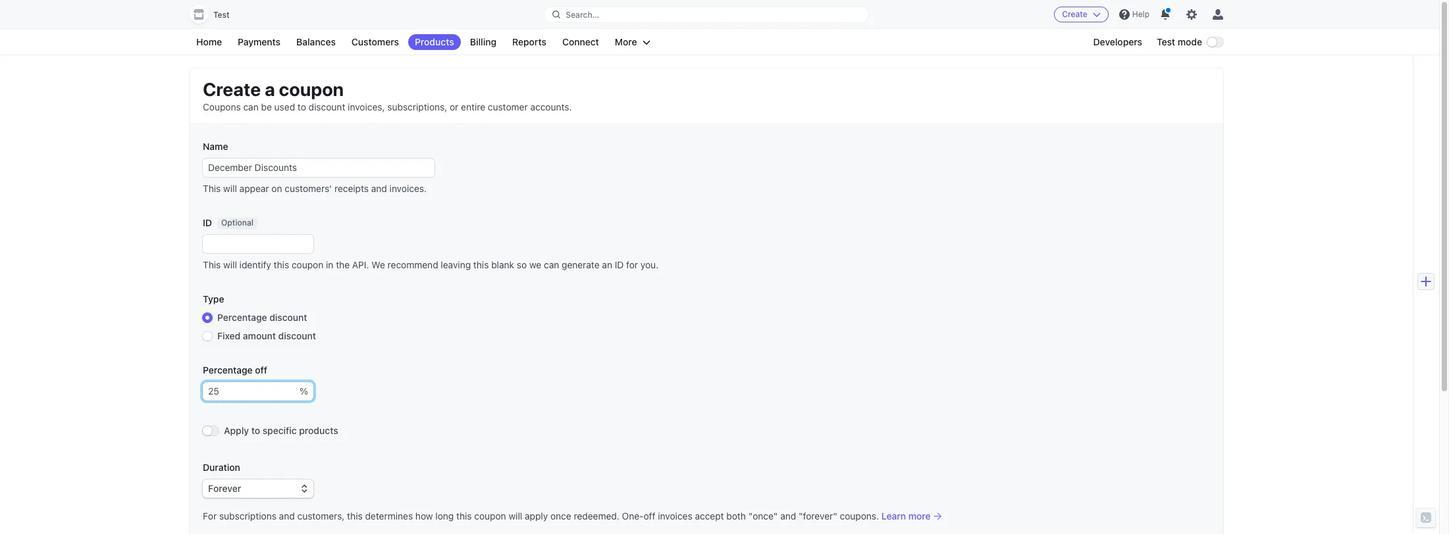 Task type: vqa. For each thing, say whether or not it's contained in the screenshot.
Create for Create
yes



Task type: locate. For each thing, give the bounding box(es) containing it.
0 horizontal spatial can
[[243, 101, 259, 113]]

fixed amount discount
[[217, 331, 316, 342]]

apply
[[224, 425, 249, 437]]

for subscriptions and customers, this determines how long this coupon will apply once redeemed. one-off invoices accept both "once" and "forever" coupons.
[[203, 511, 879, 522]]

test inside test button
[[213, 10, 230, 20]]

1 vertical spatial this
[[203, 259, 221, 271]]

create button
[[1054, 7, 1109, 22]]

coupon
[[279, 78, 344, 100], [292, 259, 324, 271], [474, 511, 506, 522]]

help button
[[1114, 4, 1155, 25]]

products link
[[408, 34, 461, 50]]

create inside button
[[1062, 9, 1088, 19]]

off
[[255, 365, 267, 376], [644, 511, 656, 522]]

in
[[326, 259, 334, 271]]

percentage down fixed
[[203, 365, 253, 376]]

id right the an
[[615, 259, 624, 271]]

1 horizontal spatial create
[[1062, 9, 1088, 19]]

0 horizontal spatial create
[[203, 78, 261, 100]]

2 vertical spatial will
[[509, 511, 522, 522]]

0 vertical spatial to
[[298, 101, 306, 113]]

"once"
[[749, 511, 778, 522]]

percentage discount
[[217, 312, 307, 323]]

to
[[298, 101, 306, 113], [251, 425, 260, 437]]

receipts
[[335, 183, 369, 194]]

mode
[[1178, 36, 1202, 47]]

how
[[415, 511, 433, 522]]

0 horizontal spatial id
[[203, 217, 212, 229]]

create inside the create a coupon coupons can be used to discount invoices, subscriptions, or entire customer accounts.
[[203, 78, 261, 100]]

1 horizontal spatial test
[[1157, 36, 1175, 47]]

to right apply
[[251, 425, 260, 437]]

coupon left in
[[292, 259, 324, 271]]

more
[[909, 511, 931, 522]]

create up coupons
[[203, 78, 261, 100]]

we
[[372, 259, 385, 271]]

so
[[517, 259, 527, 271]]

this
[[274, 259, 289, 271], [473, 259, 489, 271], [347, 511, 363, 522], [456, 511, 472, 522]]

both
[[727, 511, 746, 522]]

0 vertical spatial can
[[243, 101, 259, 113]]

more
[[615, 36, 637, 47]]

can
[[243, 101, 259, 113], [544, 259, 559, 271]]

invoices,
[[348, 101, 385, 113]]

create up developers link
[[1062, 9, 1088, 19]]

create for create a coupon coupons can be used to discount invoices, subscriptions, or entire customer accounts.
[[203, 78, 261, 100]]

and
[[371, 183, 387, 194], [279, 511, 295, 522], [781, 511, 796, 522]]

1 horizontal spatial off
[[644, 511, 656, 522]]

1 horizontal spatial to
[[298, 101, 306, 113]]

percentage for percentage discount
[[217, 312, 267, 323]]

generate
[[562, 259, 600, 271]]

reports
[[512, 36, 547, 47]]

apply to specific products
[[224, 425, 338, 437]]

2 this from the top
[[203, 259, 221, 271]]

1 vertical spatial create
[[203, 78, 261, 100]]

this up type
[[203, 259, 221, 271]]

Name text field
[[203, 159, 435, 177]]

be
[[261, 101, 272, 113]]

test mode
[[1157, 36, 1202, 47]]

redeemed.
[[574, 511, 620, 522]]

discount
[[309, 101, 345, 113], [269, 312, 307, 323], [278, 331, 316, 342]]

or
[[450, 101, 459, 113]]

coupon up used
[[279, 78, 344, 100]]

1 vertical spatial percentage
[[203, 365, 253, 376]]

test
[[213, 10, 230, 20], [1157, 36, 1175, 47]]

notifications image
[[1160, 9, 1171, 20]]

and left customers,
[[279, 511, 295, 522]]

invoices
[[658, 511, 693, 522]]

will left apply
[[509, 511, 522, 522]]

0 vertical spatial create
[[1062, 9, 1088, 19]]

can left be
[[243, 101, 259, 113]]

this down name
[[203, 183, 221, 194]]

test up home
[[213, 10, 230, 20]]

0 vertical spatial will
[[223, 183, 237, 194]]

0 horizontal spatial to
[[251, 425, 260, 437]]

0 vertical spatial coupon
[[279, 78, 344, 100]]

on
[[272, 183, 282, 194]]

discount right amount
[[278, 331, 316, 342]]

Search… search field
[[545, 6, 868, 23]]

amount
[[243, 331, 276, 342]]

balances
[[296, 36, 336, 47]]

test button
[[190, 5, 243, 24]]

will
[[223, 183, 237, 194], [223, 259, 237, 271], [509, 511, 522, 522]]

id
[[203, 217, 212, 229], [615, 259, 624, 271]]

api.
[[352, 259, 369, 271]]

1 vertical spatial discount
[[269, 312, 307, 323]]

coupon right long
[[474, 511, 506, 522]]

optional
[[221, 218, 253, 228]]

customers
[[352, 36, 399, 47]]

0 vertical spatial test
[[213, 10, 230, 20]]

discount up fixed amount discount at the left of page
[[269, 312, 307, 323]]

id left optional
[[203, 217, 212, 229]]

will left appear
[[223, 183, 237, 194]]

0 vertical spatial id
[[203, 217, 212, 229]]

test left mode
[[1157, 36, 1175, 47]]

and right the receipts
[[371, 183, 387, 194]]

0 vertical spatial off
[[255, 365, 267, 376]]

0 vertical spatial discount
[[309, 101, 345, 113]]

1 vertical spatial test
[[1157, 36, 1175, 47]]

leaving
[[441, 259, 471, 271]]

subscriptions,
[[387, 101, 447, 113]]

test for test
[[213, 10, 230, 20]]

customers link
[[345, 34, 406, 50]]

help
[[1133, 9, 1150, 19]]

discount left invoices,
[[309, 101, 345, 113]]

appear
[[239, 183, 269, 194]]

None text field
[[203, 383, 300, 401]]

this
[[203, 183, 221, 194], [203, 259, 221, 271]]

coupons.
[[840, 511, 879, 522]]

0 horizontal spatial test
[[213, 10, 230, 20]]

can inside the create a coupon coupons can be used to discount invoices, subscriptions, or entire customer accounts.
[[243, 101, 259, 113]]

% button
[[300, 383, 313, 401]]

this left blank at the left of page
[[473, 259, 489, 271]]

off left invoices
[[644, 511, 656, 522]]

0 vertical spatial percentage
[[217, 312, 267, 323]]

will left identify
[[223, 259, 237, 271]]

percentage up fixed
[[217, 312, 267, 323]]

percentage for percentage off
[[203, 365, 253, 376]]

0 horizontal spatial off
[[255, 365, 267, 376]]

this will identify this coupon in the api. we recommend leaving this blank so we can generate an id for you.
[[203, 259, 659, 271]]

0 vertical spatial this
[[203, 183, 221, 194]]

1 vertical spatial off
[[644, 511, 656, 522]]

1 horizontal spatial id
[[615, 259, 624, 271]]

1 vertical spatial to
[[251, 425, 260, 437]]

payments
[[238, 36, 281, 47]]

ID text field
[[203, 235, 313, 254]]

we
[[529, 259, 541, 271]]

1 this from the top
[[203, 183, 221, 194]]

to right used
[[298, 101, 306, 113]]

0 horizontal spatial and
[[279, 511, 295, 522]]

once
[[551, 511, 571, 522]]

%
[[300, 386, 308, 397]]

1 vertical spatial can
[[544, 259, 559, 271]]

1 horizontal spatial can
[[544, 259, 559, 271]]

can right the we
[[544, 259, 559, 271]]

1 vertical spatial will
[[223, 259, 237, 271]]

and right "once"
[[781, 511, 796, 522]]

off down amount
[[255, 365, 267, 376]]

fixed
[[217, 331, 241, 342]]

you.
[[641, 259, 659, 271]]



Task type: describe. For each thing, give the bounding box(es) containing it.
an
[[602, 259, 612, 271]]

specific
[[263, 425, 297, 437]]

home
[[196, 36, 222, 47]]

connect
[[562, 36, 599, 47]]

one-
[[622, 511, 644, 522]]

this for this will identify this coupon in the api. we recommend leaving this blank so we can generate an id for you.
[[203, 259, 221, 271]]

to inside the create a coupon coupons can be used to discount invoices, subscriptions, or entire customer accounts.
[[298, 101, 306, 113]]

coupon inside the create a coupon coupons can be used to discount invoices, subscriptions, or entire customer accounts.
[[279, 78, 344, 100]]

coupons
[[203, 101, 241, 113]]

will for identify
[[223, 259, 237, 271]]

billing link
[[463, 34, 503, 50]]

duration
[[203, 462, 240, 473]]

percentage off
[[203, 365, 267, 376]]

accept
[[695, 511, 724, 522]]

2 vertical spatial coupon
[[474, 511, 506, 522]]

2 vertical spatial discount
[[278, 331, 316, 342]]

create a coupon coupons can be used to discount invoices, subscriptions, or entire customer accounts.
[[203, 78, 572, 113]]

identify
[[239, 259, 271, 271]]

"forever"
[[799, 511, 837, 522]]

this right identify
[[274, 259, 289, 271]]

discount inside the create a coupon coupons can be used to discount invoices, subscriptions, or entire customer accounts.
[[309, 101, 345, 113]]

more button
[[608, 34, 657, 50]]

for
[[626, 259, 638, 271]]

determines
[[365, 511, 413, 522]]

customers,
[[297, 511, 345, 522]]

1 vertical spatial coupon
[[292, 259, 324, 271]]

connect link
[[556, 34, 606, 50]]

products
[[415, 36, 454, 47]]

entire
[[461, 101, 485, 113]]

Search… text field
[[545, 6, 868, 23]]

for
[[203, 511, 217, 522]]

used
[[274, 101, 295, 113]]

create for create
[[1062, 9, 1088, 19]]

blank
[[491, 259, 514, 271]]

this right long
[[456, 511, 472, 522]]

search…
[[566, 10, 599, 19]]

will for appear
[[223, 183, 237, 194]]

home link
[[190, 34, 229, 50]]

invoices.
[[390, 183, 427, 194]]

developers
[[1093, 36, 1143, 47]]

learn
[[882, 511, 906, 522]]

apply
[[525, 511, 548, 522]]

name
[[203, 141, 228, 152]]

balances link
[[290, 34, 342, 50]]

the
[[336, 259, 350, 271]]

2 horizontal spatial and
[[781, 511, 796, 522]]

1 horizontal spatial and
[[371, 183, 387, 194]]

long
[[436, 511, 454, 522]]

learn more link
[[882, 510, 941, 524]]

payments link
[[231, 34, 287, 50]]

billing
[[470, 36, 497, 47]]

test for test mode
[[1157, 36, 1175, 47]]

developers link
[[1087, 34, 1149, 50]]

reports link
[[506, 34, 553, 50]]

products
[[299, 425, 338, 437]]

recommend
[[388, 259, 438, 271]]

customers'
[[285, 183, 332, 194]]

a
[[265, 78, 275, 100]]

customer
[[488, 101, 528, 113]]

this for this will appear on customers' receipts and invoices.
[[203, 183, 221, 194]]

learn more
[[882, 511, 931, 522]]

type
[[203, 294, 224, 305]]

this will appear on customers' receipts and invoices.
[[203, 183, 427, 194]]

accounts.
[[530, 101, 572, 113]]

subscriptions
[[219, 511, 277, 522]]

1 vertical spatial id
[[615, 259, 624, 271]]

this right customers,
[[347, 511, 363, 522]]



